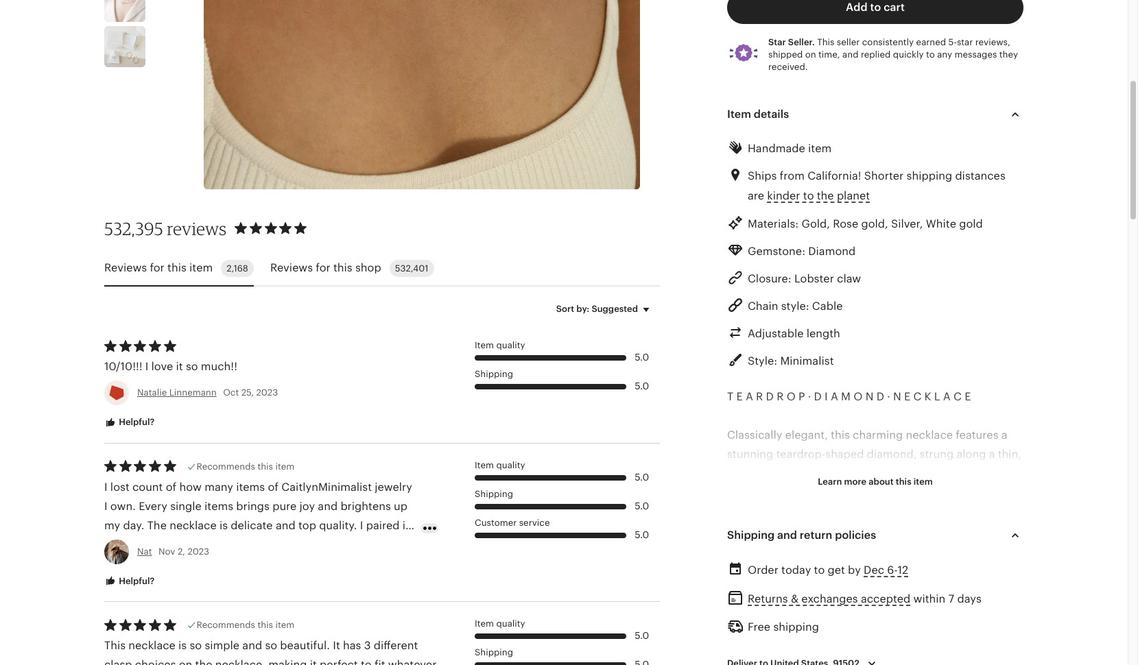 Task type: describe. For each thing, give the bounding box(es) containing it.
nov
[[158, 547, 175, 557]]

1 5.0 from the top
[[635, 352, 649, 363]]

many inside i lost count of how many items of caitlynminimalist jewelry i own. every single items brings pure joy and brightens up my day. the necklace is delicate and top quality. i paired it with teardrop huggie earrings and it is a perfect match. thank you for beautiful craftsmanship, caitlynminimalist!
[[205, 481, 233, 494]]

item quality for nat nov 2, 2023
[[475, 460, 525, 471]]

reviews for reviews for this shop
[[270, 262, 313, 275]]

1 horizontal spatial of
[[268, 481, 279, 494]]

delicate inside classically elegant, this charming necklace features a stunning teardrop-shaped diamond, strung along a thin, delicate chain. its dainty pear diamond will be sure to attract many admirers from left, right, and center. make it your trademark staple to add instant richness to any of your day-to-night looks.
[[727, 467, 770, 480]]

adjustable
[[748, 327, 804, 340]]

i left lost
[[104, 481, 107, 494]]

consistently
[[863, 37, 914, 47]]

925
[[880, 563, 900, 576]]

item details
[[727, 107, 789, 120]]

10/10!!! i love it so much!!
[[104, 361, 237, 374]]

details
[[754, 107, 789, 120]]

to inside this necklace is so simple and so beautiful. it has 3 different clasp choices on the necklace, making it perfect to fit whateve
[[361, 659, 372, 666]]

right,
[[897, 486, 925, 499]]

reviews for reviews for this item
[[104, 262, 147, 275]]

own.
[[110, 500, 136, 513]]

to right the kinder
[[803, 189, 814, 202]]

about
[[869, 477, 894, 487]]

so up the linnemann
[[186, 361, 198, 374]]

i left the own.
[[104, 500, 107, 513]]

return
[[800, 529, 833, 542]]

and down caitlynminimalist
[[318, 500, 338, 513]]

ships from california! shorter shipping distances are
[[748, 169, 1006, 202]]

so left simple
[[190, 639, 202, 652]]

add to cart button
[[727, 0, 1024, 24]]

on inside this necklace is so simple and so beautiful. it has 3 different clasp choices on the necklace, making it perfect to fit whateve
[[179, 659, 192, 666]]

7
[[949, 593, 955, 606]]

2 horizontal spatial ∙
[[888, 390, 891, 403]]

learn more about this item
[[818, 477, 933, 487]]

item quality for natalie linnemann oct 25, 2023
[[475, 340, 525, 351]]

california!
[[808, 169, 862, 182]]

2,
[[178, 547, 185, 557]]

gold
[[875, 602, 900, 615]]

and inside this necklace is so simple and so beautiful. it has 3 different clasp choices on the necklace, making it perfect to fit whateve
[[242, 639, 262, 652]]

i left the m
[[825, 390, 828, 403]]

• for • material: high quality solid 925 sterling silver
[[727, 563, 731, 576]]

k
[[925, 390, 932, 403]]

5 5.0 from the top
[[635, 530, 649, 541]]

service
[[519, 518, 550, 528]]

sort by: suggested
[[556, 304, 638, 314]]

minimalist
[[781, 354, 834, 368]]

m
[[841, 390, 851, 403]]

0 vertical spatial is
[[220, 519, 228, 532]]

gemstone:
[[748, 245, 806, 258]]

to left the get at bottom
[[814, 564, 825, 577]]

get
[[828, 564, 845, 577]]

sort by: suggested button
[[546, 295, 665, 324]]

on inside the this seller consistently earned 5-star reviews, shipped on time, and replied quickly to any messages they received.
[[805, 49, 816, 59]]

2 c from the left
[[954, 390, 962, 403]]

simple
[[205, 639, 240, 652]]

quality
[[810, 563, 848, 576]]

this up this necklace is so simple and so beautiful. it has 3 different clasp choices on the necklace, making it perfect to fit whateve
[[258, 620, 273, 631]]

it up 'craftsmanship,'
[[286, 538, 293, 551]]

perfect inside i lost count of how many items of caitlynminimalist jewelry i own. every single items brings pure joy and brightens up my day. the necklace is delicate and top quality. i paired it with teardrop huggie earrings and it is a perfect match. thank you for beautiful craftsmanship, caitlynminimalist!
[[316, 538, 355, 551]]

distances
[[956, 169, 1006, 182]]

materials: gold, rose gold, silver, white gold
[[748, 217, 983, 230]]

a inside i lost count of how many items of caitlynminimalist jewelry i own. every single items brings pure joy and brightens up my day. the necklace is delicate and top quality. i paired it with teardrop huggie earrings and it is a perfect match. thank you for beautiful craftsmanship, caitlynminimalist!
[[308, 538, 314, 551]]

staple
[[821, 505, 852, 519]]

1 vertical spatial is
[[296, 538, 305, 551]]

returns
[[748, 593, 788, 606]]

it down up
[[403, 519, 410, 532]]

2 d from the left
[[814, 390, 822, 403]]

helpful? for nat
[[117, 576, 155, 586]]

1 e from the left
[[737, 390, 743, 403]]

4 5.0 from the top
[[635, 501, 649, 512]]

item details button
[[715, 98, 1036, 131]]

shipping and return policies button
[[715, 519, 1036, 552]]

ships
[[748, 169, 777, 182]]

closure:
[[748, 272, 792, 285]]

it inside classically elegant, this charming necklace features a stunning teardrop-shaped diamond, strung along a thin, delicate chain. its dainty pear diamond will be sure to attract many admirers from left, right, and center. make it your trademark staple to add instant richness to any of your day-to-night looks.
[[727, 505, 734, 519]]

532,395
[[104, 218, 163, 239]]

suggested
[[592, 304, 638, 314]]

25,
[[241, 388, 254, 398]]

i down brightens
[[360, 519, 363, 532]]

2 recommends from the top
[[197, 620, 255, 631]]

this down "532,395 reviews"
[[167, 262, 187, 275]]

style:
[[748, 354, 778, 368]]

this inside classically elegant, this charming necklace features a stunning teardrop-shaped diamond, strung along a thin, delicate chain. its dainty pear diamond will be sure to attract many admirers from left, right, and center. make it your trademark staple to add instant richness to any of your day-to-night looks.
[[831, 429, 850, 442]]

1 vertical spatial 2023
[[188, 547, 209, 557]]

kinder to the planet
[[767, 189, 870, 202]]

strung
[[920, 448, 954, 461]]

delicate inside i lost count of how many items of caitlynminimalist jewelry i own. every single items brings pure joy and brightens up my day. the necklace is delicate and top quality. i paired it with teardrop huggie earrings and it is a perfect match. thank you for beautiful craftsmanship, caitlynminimalist!
[[231, 519, 273, 532]]

by:
[[577, 304, 590, 314]]

customer
[[475, 518, 517, 528]]

night
[[791, 525, 818, 538]]

2 e from the left
[[904, 390, 911, 403]]

this for necklace
[[104, 639, 126, 652]]

seller.
[[788, 37, 815, 47]]

necklace inside i lost count of how many items of caitlynminimalist jewelry i own. every single items brings pure joy and brightens up my day. the necklace is delicate and top quality. i paired it with teardrop huggie earrings and it is a perfect match. thank you for beautiful craftsmanship, caitlynminimalist!
[[170, 519, 217, 532]]

kinder
[[767, 189, 801, 202]]

lost
[[110, 481, 130, 494]]

solid
[[851, 563, 877, 576]]

3 a from the left
[[943, 390, 951, 403]]

is inside this necklace is so simple and so beautiful. it has 3 different clasp choices on the necklace, making it perfect to fit whateve
[[178, 639, 187, 652]]

trademark
[[764, 505, 818, 519]]

will
[[935, 467, 952, 480]]

teardrop
[[130, 538, 175, 551]]

3 5.0 from the top
[[635, 472, 649, 483]]

policies
[[835, 529, 876, 542]]

materials:
[[748, 217, 799, 230]]

3 d from the left
[[877, 390, 885, 403]]

necklace inside classically elegant, this charming necklace features a stunning teardrop-shaped diamond, strung along a thin, delicate chain. its dainty pear diamond will be sure to attract many admirers from left, right, and center. make it your trademark staple to add instant richness to any of your day-to-night looks.
[[906, 429, 953, 442]]

3
[[364, 639, 371, 652]]

beautiful.
[[280, 639, 330, 652]]

and inside 'shipping and return policies' dropdown button
[[778, 529, 797, 542]]

the inside this necklace is so simple and so beautiful. it has 3 different clasp choices on the necklace, making it perfect to fit whateve
[[195, 659, 212, 666]]

1 n from the left
[[866, 390, 874, 403]]

1 vertical spatial silver
[[815, 602, 845, 615]]

and down pure
[[276, 519, 296, 532]]

&
[[791, 593, 799, 606]]

teardrop diamond necklace by caitlyn minimalist pear diamond image 7 image
[[104, 26, 145, 67]]

quality for nat nov 2, 2023
[[497, 460, 525, 471]]

p
[[799, 390, 805, 403]]

necklace inside this necklace is so simple and so beautiful. it has 3 different clasp choices on the necklace, making it perfect to fit whateve
[[129, 639, 176, 652]]

free
[[748, 621, 771, 634]]

0 horizontal spatial sterling
[[771, 602, 812, 615]]

nat nov 2, 2023
[[137, 547, 209, 557]]

0 vertical spatial 2023
[[256, 388, 278, 398]]

it inside this necklace is so simple and so beautiful. it has 3 different clasp choices on the necklace, making it perfect to fit whateve
[[310, 659, 317, 666]]

jewelry
[[375, 481, 412, 494]]

item inside tab list
[[189, 262, 213, 275]]

2 r from the left
[[777, 390, 784, 403]]

natalie linnemann oct 25, 2023
[[137, 388, 278, 398]]

item inside dropdown button
[[914, 477, 933, 487]]

3 e from the left
[[965, 390, 971, 403]]

1 horizontal spatial a
[[989, 448, 995, 461]]

day-
[[754, 525, 776, 538]]

5-
[[949, 37, 957, 47]]

0 vertical spatial your
[[737, 505, 761, 519]]

oct
[[223, 388, 239, 398]]

they
[[1000, 49, 1018, 59]]

this inside dropdown button
[[896, 477, 912, 487]]

1 vertical spatial shipping
[[774, 621, 819, 634]]

different
[[374, 639, 418, 652]]

quickly
[[893, 49, 924, 59]]

to left cart
[[871, 0, 881, 13]]

caitlynminimalist!
[[309, 558, 403, 571]]

532,401
[[395, 263, 429, 274]]

10/10!!!
[[104, 361, 142, 374]]

6 5.0 from the top
[[635, 631, 649, 642]]

1 recommends this item from the top
[[197, 462, 295, 472]]

it
[[333, 639, 340, 652]]

item inside item details dropdown button
[[727, 107, 751, 120]]

brightens
[[341, 500, 391, 513]]

planet
[[837, 189, 870, 202]]

t
[[727, 390, 734, 403]]

reviews for this item
[[104, 262, 213, 275]]

teardrop-
[[776, 448, 826, 461]]

to inside the this seller consistently earned 5-star reviews, shipped on time, and replied quickly to any messages they received.
[[926, 49, 935, 59]]

finish:
[[734, 602, 768, 615]]

how
[[179, 481, 202, 494]]

any inside the this seller consistently earned 5-star reviews, shipped on time, and replied quickly to any messages they received.
[[938, 49, 953, 59]]

cable
[[812, 300, 843, 313]]

and inside classically elegant, this charming necklace features a stunning teardrop-shaped diamond, strung along a thin, delicate chain. its dainty pear diamond will be sure to attract many admirers from left, right, and center. make it your trademark staple to add instant richness to any of your day-to-night looks.
[[928, 486, 948, 499]]

3 quality from the top
[[497, 619, 525, 629]]

from inside classically elegant, this charming necklace features a stunning teardrop-shaped diamond, strung along a thin, delicate chain. its dainty pear diamond will be sure to attract many admirers from left, right, and center. make it your trademark staple to add instant richness to any of your day-to-night looks.
[[846, 486, 871, 499]]



Task type: vqa. For each thing, say whether or not it's contained in the screenshot.
third quality from the bottom
yes



Task type: locate. For each thing, give the bounding box(es) containing it.
within
[[914, 593, 946, 606]]

0 vertical spatial perfect
[[316, 538, 355, 551]]

item up the california!
[[808, 142, 832, 155]]

2 vertical spatial is
[[178, 639, 187, 652]]

tab list containing reviews for this item
[[104, 252, 660, 287]]

0 horizontal spatial from
[[780, 169, 805, 182]]

1 horizontal spatial c
[[954, 390, 962, 403]]

recommends this item
[[197, 462, 295, 472], [197, 620, 295, 631]]

2023 right the 25,
[[256, 388, 278, 398]]

and down "will"
[[928, 486, 948, 499]]

earned
[[917, 37, 946, 47]]

reviews for this shop
[[270, 262, 381, 275]]

natalie
[[137, 388, 167, 398]]

order
[[748, 564, 779, 577]]

1 horizontal spatial this
[[817, 37, 835, 47]]

1 vertical spatial any
[[992, 505, 1010, 519]]

to left add
[[855, 505, 866, 519]]

single
[[170, 500, 202, 513]]

sterling
[[903, 563, 944, 576], [771, 602, 812, 615]]

1 vertical spatial a
[[989, 448, 995, 461]]

1 horizontal spatial r
[[777, 390, 784, 403]]

1 vertical spatial items
[[205, 500, 233, 513]]

many down chain.
[[765, 486, 794, 499]]

reviews right 2,168
[[270, 262, 313, 275]]

your left day-
[[727, 525, 751, 538]]

0 horizontal spatial reviews
[[104, 262, 147, 275]]

it
[[176, 361, 183, 374], [727, 505, 734, 519], [403, 519, 410, 532], [286, 538, 293, 551], [310, 659, 317, 666]]

2 quality from the top
[[497, 460, 525, 471]]

silver up days
[[947, 563, 977, 576]]

teardrop diamond necklace by caitlyn minimalist pear diamond image 6 image
[[104, 0, 145, 22]]

0 vertical spatial sterling
[[903, 563, 944, 576]]

this for seller
[[817, 37, 835, 47]]

instant
[[892, 505, 928, 519]]

any inside classically elegant, this charming necklace features a stunning teardrop-shaped diamond, strung along a thin, delicate chain. its dainty pear diamond will be sure to attract many admirers from left, right, and center. make it your trademark staple to add instant richness to any of your day-to-night looks.
[[992, 505, 1010, 519]]

much!!
[[201, 361, 237, 374]]

0 horizontal spatial o
[[787, 390, 796, 403]]

0 horizontal spatial shipping
[[774, 621, 819, 634]]

center.
[[951, 486, 988, 499]]

and inside the this seller consistently earned 5-star reviews, shipped on time, and replied quickly to any messages they received.
[[843, 49, 859, 59]]

1 horizontal spatial items
[[236, 481, 265, 494]]

from up the kinder
[[780, 169, 805, 182]]

2 horizontal spatial e
[[965, 390, 971, 403]]

1 horizontal spatial silver
[[947, 563, 977, 576]]

2 horizontal spatial a
[[943, 390, 951, 403]]

exchanges
[[802, 593, 858, 606]]

1 o from the left
[[787, 390, 796, 403]]

a right t
[[746, 390, 753, 403]]

many right how
[[205, 481, 233, 494]]

this left 'shop'
[[334, 262, 353, 275]]

perfect down it on the bottom left of the page
[[320, 659, 358, 666]]

l
[[935, 390, 941, 403]]

high
[[783, 563, 807, 576]]

dec 6-12 button
[[864, 561, 909, 581]]

is left simple
[[178, 639, 187, 652]]

d right p
[[814, 390, 822, 403]]

2 a from the left
[[831, 390, 839, 403]]

it down attract
[[727, 505, 734, 519]]

e left k
[[904, 390, 911, 403]]

1 vertical spatial •
[[727, 602, 731, 615]]

reviews
[[167, 218, 227, 239]]

thin,
[[998, 448, 1022, 461]]

n left k
[[893, 390, 902, 403]]

huggie
[[178, 538, 215, 551]]

0 vertical spatial from
[[780, 169, 805, 182]]

• for • finish: sterling silver ∙ 18k gold
[[727, 602, 731, 615]]

r right t
[[756, 390, 763, 403]]

this right the about in the right bottom of the page
[[896, 477, 912, 487]]

shipping right shorter
[[907, 169, 953, 182]]

2023
[[256, 388, 278, 398], [188, 547, 209, 557]]

on
[[805, 49, 816, 59], [179, 659, 192, 666]]

∙ right p
[[808, 390, 811, 403]]

1 vertical spatial quality
[[497, 460, 525, 471]]

recommends
[[197, 462, 255, 472], [197, 620, 255, 631]]

this up brings
[[258, 462, 273, 472]]

any down the "make"
[[992, 505, 1010, 519]]

12
[[898, 564, 909, 577]]

rose
[[833, 217, 859, 230]]

0 horizontal spatial d
[[766, 390, 774, 403]]

learn more about this item button
[[808, 470, 943, 495]]

helpful? for natalie linnemann
[[117, 418, 155, 428]]

2 vertical spatial necklace
[[129, 639, 176, 652]]

0 vertical spatial this
[[817, 37, 835, 47]]

r
[[756, 390, 763, 403], [777, 390, 784, 403]]

0 horizontal spatial any
[[938, 49, 953, 59]]

from inside ships from california! shorter shipping distances are
[[780, 169, 805, 182]]

the
[[147, 519, 167, 532]]

a down "top"
[[308, 538, 314, 551]]

diamond
[[885, 467, 932, 480]]

0 vertical spatial item quality
[[475, 340, 525, 351]]

1 vertical spatial from
[[846, 486, 871, 499]]

0 horizontal spatial many
[[205, 481, 233, 494]]

caitlynminimalist
[[282, 481, 372, 494]]

match.
[[358, 538, 394, 551]]

a up "thin,"
[[1002, 429, 1008, 442]]

stunning
[[727, 448, 774, 461]]

i left love
[[145, 361, 148, 374]]

is up the earrings
[[220, 519, 228, 532]]

for inside i lost count of how many items of caitlynminimalist jewelry i own. every single items brings pure joy and brightens up my day. the necklace is delicate and top quality. i paired it with teardrop huggie earrings and it is a perfect match. thank you for beautiful craftsmanship, caitlynminimalist!
[[161, 558, 176, 571]]

3 item quality from the top
[[475, 619, 525, 629]]

beautiful
[[178, 558, 225, 571]]

2 helpful? from the top
[[117, 576, 155, 586]]

returns & exchanges accepted button
[[748, 589, 911, 610]]

elegant,
[[786, 429, 828, 442]]

c right l
[[954, 390, 962, 403]]

2 helpful? button from the top
[[94, 569, 165, 594]]

d right the m
[[877, 390, 885, 403]]

0 horizontal spatial items
[[205, 500, 233, 513]]

0 vertical spatial delicate
[[727, 467, 770, 480]]

the down the california!
[[817, 189, 834, 202]]

thank
[[104, 558, 136, 571]]

recommends up how
[[197, 462, 255, 472]]

item left "will"
[[914, 477, 933, 487]]

up
[[394, 500, 408, 513]]

1 a from the left
[[746, 390, 753, 403]]

of down the "make"
[[1013, 505, 1024, 519]]

1 horizontal spatial e
[[904, 390, 911, 403]]

2 item quality from the top
[[475, 460, 525, 471]]

and up 'craftsmanship,'
[[264, 538, 283, 551]]

0 vertical spatial •
[[727, 563, 731, 576]]

r left p
[[777, 390, 784, 403]]

a right l
[[943, 390, 951, 403]]

for down nov
[[161, 558, 176, 571]]

shipping
[[475, 369, 513, 379], [475, 489, 513, 500], [727, 529, 775, 542], [475, 648, 513, 658]]

more
[[844, 477, 867, 487]]

for down "532,395 reviews"
[[150, 262, 165, 275]]

0 horizontal spatial on
[[179, 659, 192, 666]]

are
[[748, 189, 765, 202]]

helpful? button for natalie linnemann oct 25, 2023
[[94, 411, 165, 436]]

quality for natalie linnemann oct 25, 2023
[[497, 340, 525, 351]]

1 horizontal spatial sterling
[[903, 563, 944, 576]]

earrings
[[218, 538, 261, 551]]

0 vertical spatial the
[[817, 189, 834, 202]]

your down attract
[[737, 505, 761, 519]]

handmade
[[748, 142, 806, 155]]

shipping inside ships from california! shorter shipping distances are
[[907, 169, 953, 182]]

1 horizontal spatial ∙
[[847, 602, 851, 615]]

for for item
[[150, 262, 165, 275]]

2 n from the left
[[893, 390, 902, 403]]

items
[[236, 481, 265, 494], [205, 500, 233, 513]]

for for shop
[[316, 262, 331, 275]]

1 r from the left
[[756, 390, 763, 403]]

1 d from the left
[[766, 390, 774, 403]]

of up pure
[[268, 481, 279, 494]]

0 vertical spatial on
[[805, 49, 816, 59]]

chain
[[748, 300, 779, 313]]

• left material:
[[727, 563, 731, 576]]

n
[[866, 390, 874, 403], [893, 390, 902, 403]]

1 vertical spatial recommends
[[197, 620, 255, 631]]

2 • from the top
[[727, 602, 731, 615]]

delicate
[[727, 467, 770, 480], [231, 519, 273, 532]]

∙ left 18k at bottom right
[[847, 602, 851, 615]]

shipping down • finish: sterling silver ∙ 18k gold
[[774, 621, 819, 634]]

shipping inside dropdown button
[[727, 529, 775, 542]]

• material: high quality solid 925 sterling silver
[[727, 563, 977, 576]]

material:
[[734, 563, 780, 576]]

any down 5- at the top right
[[938, 49, 953, 59]]

pear
[[858, 467, 882, 480]]

n right the m
[[866, 390, 874, 403]]

1 vertical spatial the
[[195, 659, 212, 666]]

0 horizontal spatial n
[[866, 390, 874, 403]]

item left 2,168
[[189, 262, 213, 275]]

e right t
[[737, 390, 743, 403]]

0 vertical spatial silver
[[947, 563, 977, 576]]

it right love
[[176, 361, 183, 374]]

1 horizontal spatial delicate
[[727, 467, 770, 480]]

brings
[[236, 500, 270, 513]]

0 horizontal spatial r
[[756, 390, 763, 403]]

it down beautiful.
[[310, 659, 317, 666]]

1 vertical spatial item quality
[[475, 460, 525, 471]]

1 vertical spatial this
[[104, 639, 126, 652]]

1 vertical spatial your
[[727, 525, 751, 538]]

top
[[298, 519, 316, 532]]

necklace,
[[215, 659, 266, 666]]

1 horizontal spatial on
[[805, 49, 816, 59]]

left,
[[874, 486, 894, 499]]

helpful? down the you
[[117, 576, 155, 586]]

∙ left k
[[888, 390, 891, 403]]

received.
[[769, 61, 808, 72]]

helpful? down natalie
[[117, 418, 155, 428]]

reviews down 532,395
[[104, 262, 147, 275]]

• finish: sterling silver ∙ 18k gold
[[727, 602, 900, 615]]

necklace up huggie
[[170, 519, 217, 532]]

adjustable length
[[748, 327, 841, 340]]

1 • from the top
[[727, 563, 731, 576]]

2 horizontal spatial is
[[296, 538, 305, 551]]

0 horizontal spatial of
[[166, 481, 177, 494]]

0 vertical spatial recommends
[[197, 462, 255, 472]]

2 vertical spatial quality
[[497, 619, 525, 629]]

so up making
[[265, 639, 277, 652]]

0 horizontal spatial is
[[178, 639, 187, 652]]

item up pure
[[275, 462, 295, 472]]

is down "top"
[[296, 538, 305, 551]]

sterling up free shipping
[[771, 602, 812, 615]]

1 vertical spatial helpful?
[[117, 576, 155, 586]]

1 vertical spatial recommends this item
[[197, 620, 295, 631]]

craftsmanship,
[[228, 558, 306, 571]]

this inside this necklace is so simple and so beautiful. it has 3 different clasp choices on the necklace, making it perfect to fit whateve
[[104, 639, 126, 652]]

features
[[956, 429, 999, 442]]

to down earned at the right top of the page
[[926, 49, 935, 59]]

o left p
[[787, 390, 796, 403]]

items right single
[[205, 500, 233, 513]]

1 recommends from the top
[[197, 462, 255, 472]]

tab list
[[104, 252, 660, 287]]

sure
[[972, 467, 994, 480]]

2 vertical spatial a
[[308, 538, 314, 551]]

c left k
[[914, 390, 922, 403]]

1 horizontal spatial the
[[817, 189, 834, 202]]

this up time,
[[817, 37, 835, 47]]

0 vertical spatial helpful?
[[117, 418, 155, 428]]

0 horizontal spatial the
[[195, 659, 212, 666]]

1 vertical spatial perfect
[[320, 659, 358, 666]]

•
[[727, 563, 731, 576], [727, 602, 731, 615]]

1 horizontal spatial d
[[814, 390, 822, 403]]

on down seller.
[[805, 49, 816, 59]]

a left "thin,"
[[989, 448, 995, 461]]

1 reviews from the left
[[104, 262, 147, 275]]

replied
[[861, 49, 891, 59]]

be
[[955, 467, 969, 480]]

of left how
[[166, 481, 177, 494]]

0 horizontal spatial a
[[746, 390, 753, 403]]

to left fit
[[361, 659, 372, 666]]

1 horizontal spatial is
[[220, 519, 228, 532]]

shipping and return policies
[[727, 529, 876, 542]]

delicate down 'stunning'
[[727, 467, 770, 480]]

0 horizontal spatial delicate
[[231, 519, 273, 532]]

0 vertical spatial any
[[938, 49, 953, 59]]

kinder to the planet button
[[767, 186, 870, 206]]

silver
[[947, 563, 977, 576], [815, 602, 845, 615]]

add to cart
[[846, 0, 905, 13]]

linnemann
[[169, 388, 217, 398]]

helpful? button down natalie
[[94, 411, 165, 436]]

to up the "make"
[[997, 467, 1008, 480]]

free shipping
[[748, 621, 819, 634]]

2 vertical spatial item quality
[[475, 619, 525, 629]]

this up shaped in the right bottom of the page
[[831, 429, 850, 442]]

0 horizontal spatial silver
[[815, 602, 845, 615]]

recommends this item up brings
[[197, 462, 295, 472]]

1 vertical spatial helpful? button
[[94, 569, 165, 594]]

and up the necklace,
[[242, 639, 262, 652]]

0 horizontal spatial this
[[104, 639, 126, 652]]

every
[[139, 500, 167, 513]]

1 horizontal spatial shipping
[[907, 169, 953, 182]]

many inside classically elegant, this charming necklace features a stunning teardrop-shaped diamond, strung along a thin, delicate chain. its dainty pear diamond will be sure to attract many admirers from left, right, and center. make it your trademark staple to add instant richness to any of your day-to-night looks.
[[765, 486, 794, 499]]

natalie linnemann link
[[137, 388, 217, 398]]

0 horizontal spatial ∙
[[808, 390, 811, 403]]

item quality
[[475, 340, 525, 351], [475, 460, 525, 471], [475, 619, 525, 629]]

t e a r d r o p ∙ d i a m o n d ∙ n e c k l a c e
[[727, 390, 971, 403]]

the inside button
[[817, 189, 834, 202]]

1 quality from the top
[[497, 340, 525, 351]]

dainty
[[823, 467, 856, 480]]

perfect inside this necklace is so simple and so beautiful. it has 3 different clasp choices on the necklace, making it perfect to fit whateve
[[320, 659, 358, 666]]

2 reviews from the left
[[270, 262, 313, 275]]

from down pear
[[846, 486, 871, 499]]

1 horizontal spatial 2023
[[256, 388, 278, 398]]

to down center.
[[978, 505, 989, 519]]

o right the m
[[854, 390, 863, 403]]

2 recommends this item from the top
[[197, 620, 295, 631]]

the down simple
[[195, 659, 212, 666]]

1 helpful? from the top
[[117, 418, 155, 428]]

0 vertical spatial shipping
[[907, 169, 953, 182]]

item up beautiful.
[[275, 620, 295, 631]]

i lost count of how many items of caitlynminimalist jewelry i own. every single items brings pure joy and brightens up my day. the necklace is delicate and top quality. i paired it with teardrop huggie earrings and it is a perfect match. thank you for beautiful craftsmanship, caitlynminimalist!
[[104, 481, 412, 571]]

1 horizontal spatial many
[[765, 486, 794, 499]]

1 horizontal spatial a
[[831, 390, 839, 403]]

sterling up within
[[903, 563, 944, 576]]

1 vertical spatial necklace
[[170, 519, 217, 532]]

its
[[807, 467, 820, 480]]

1 horizontal spatial n
[[893, 390, 902, 403]]

0 horizontal spatial a
[[308, 538, 314, 551]]

1 horizontal spatial any
[[992, 505, 1010, 519]]

clasp
[[104, 659, 132, 666]]

2 horizontal spatial of
[[1013, 505, 1024, 519]]

1 vertical spatial delicate
[[231, 519, 273, 532]]

helpful? button for nat nov 2, 2023
[[94, 569, 165, 594]]

necklace up choices
[[129, 639, 176, 652]]

star seller.
[[769, 37, 815, 47]]

d left p
[[766, 390, 774, 403]]

helpful? button down nat link
[[94, 569, 165, 594]]

2 horizontal spatial d
[[877, 390, 885, 403]]

joy
[[300, 500, 315, 513]]

for left 'shop'
[[316, 262, 331, 275]]

1 helpful? button from the top
[[94, 411, 165, 436]]

532,395 reviews
[[104, 218, 227, 239]]

• left finish:
[[727, 602, 731, 615]]

2 5.0 from the top
[[635, 381, 649, 392]]

0 horizontal spatial c
[[914, 390, 922, 403]]

2 horizontal spatial a
[[1002, 429, 1008, 442]]

1 horizontal spatial from
[[846, 486, 871, 499]]

0 vertical spatial quality
[[497, 340, 525, 351]]

this inside the this seller consistently earned 5-star reviews, shipped on time, and replied quickly to any messages they received.
[[817, 37, 835, 47]]

0 vertical spatial items
[[236, 481, 265, 494]]

1 c from the left
[[914, 390, 922, 403]]

quality
[[497, 340, 525, 351], [497, 460, 525, 471], [497, 619, 525, 629]]

0 vertical spatial recommends this item
[[197, 462, 295, 472]]

0 vertical spatial a
[[1002, 429, 1008, 442]]

2 o from the left
[[854, 390, 863, 403]]

of inside classically elegant, this charming necklace features a stunning teardrop-shaped diamond, strung along a thin, delicate chain. its dainty pear diamond will be sure to attract many admirers from left, right, and center. make it your trademark staple to add instant richness to any of your day-to-night looks.
[[1013, 505, 1024, 519]]

2023 up beautiful
[[188, 547, 209, 557]]

1 vertical spatial on
[[179, 659, 192, 666]]

0 vertical spatial necklace
[[906, 429, 953, 442]]

1 item quality from the top
[[475, 340, 525, 351]]

so
[[186, 361, 198, 374], [190, 639, 202, 652], [265, 639, 277, 652]]

silver left 18k at bottom right
[[815, 602, 845, 615]]



